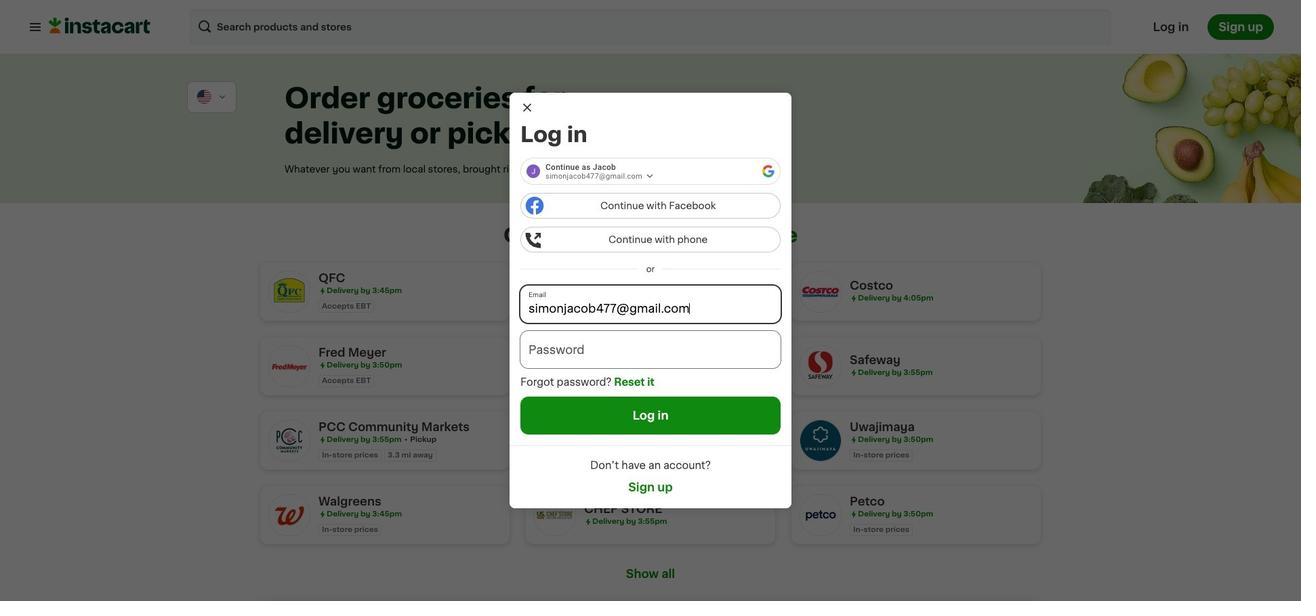 Task type: locate. For each thing, give the bounding box(es) containing it.
fred meyer image
[[268, 346, 310, 388]]

Password password field
[[521, 331, 781, 369]]

metropolitan market image
[[534, 346, 576, 388]]

chef'store image
[[534, 495, 576, 537]]

uwajimaya image
[[800, 420, 842, 462]]

pcc community markets image
[[268, 420, 310, 462]]

qfc delivery now image
[[534, 271, 576, 313]]

safeway image
[[800, 346, 842, 388]]

united states element
[[196, 89, 213, 106]]

Email email field
[[521, 286, 781, 323]]



Task type: describe. For each thing, give the bounding box(es) containing it.
costco image
[[800, 271, 842, 313]]

qfc image
[[268, 271, 310, 313]]

sprouts farmers market image
[[534, 420, 576, 462]]

walgreens image
[[268, 495, 310, 537]]

close modal image
[[521, 101, 534, 115]]

petco image
[[800, 495, 842, 537]]

open main menu image
[[27, 19, 43, 35]]

instacart home image
[[49, 17, 150, 34]]



Task type: vqa. For each thing, say whether or not it's contained in the screenshot.
Unsweetened within the bizzy cold brew organic cold brew coffee, breakfast blend, unsweetened
no



